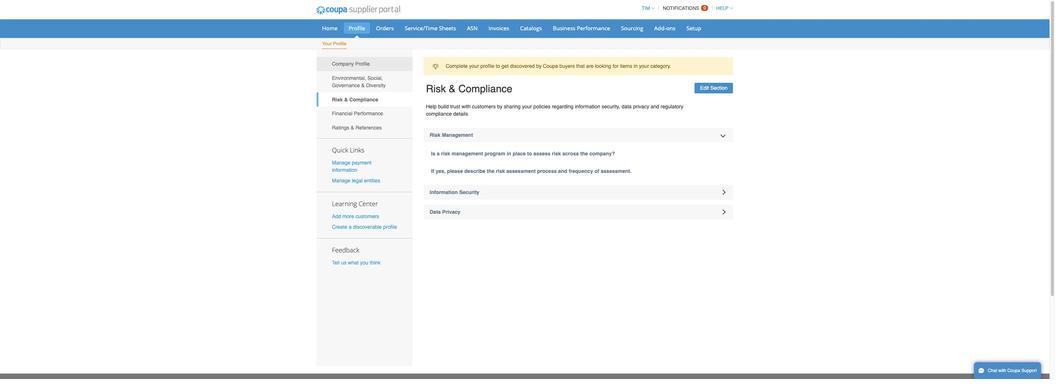 Task type: describe. For each thing, give the bounding box(es) containing it.
asn
[[467, 24, 478, 32]]

program
[[485, 151, 506, 157]]

sourcing
[[621, 24, 644, 32]]

asn link
[[462, 23, 483, 34]]

ratings
[[332, 125, 349, 131]]

home
[[322, 24, 338, 32]]

financial performance link
[[317, 107, 413, 121]]

& right ratings
[[351, 125, 354, 131]]

performance for business performance
[[577, 24, 610, 32]]

more
[[343, 214, 354, 220]]

feedback
[[332, 246, 359, 255]]

your inside help build trust with customers by sharing your policies regarding information security, data privacy and regulatory compliance details
[[522, 104, 532, 110]]

are
[[586, 63, 594, 69]]

0 vertical spatial compliance
[[459, 83, 513, 95]]

catalogs
[[520, 24, 542, 32]]

coupa inside button
[[1008, 369, 1021, 374]]

complete your profile to get discovered by coupa buyers that are looking for items in your category.
[[446, 63, 671, 69]]

financial
[[332, 111, 353, 117]]

us
[[341, 260, 347, 266]]

support
[[1022, 369, 1037, 374]]

category.
[[651, 63, 671, 69]]

home link
[[318, 23, 343, 34]]

information security button
[[424, 185, 733, 200]]

help for help
[[716, 5, 729, 11]]

manage for manage payment information
[[332, 160, 351, 166]]

0 vertical spatial risk
[[426, 83, 446, 95]]

complete your profile to get discovered by coupa buyers that are looking for items in your category. alert
[[424, 57, 733, 75]]

0 vertical spatial risk & compliance
[[426, 83, 513, 95]]

1 vertical spatial in
[[507, 151, 511, 157]]

create a discoverable profile
[[332, 224, 397, 230]]

risk management button
[[424, 128, 733, 142]]

tim
[[642, 5, 650, 11]]

0 horizontal spatial risk
[[441, 151, 450, 157]]

information security
[[430, 190, 480, 195]]

customers inside help build trust with customers by sharing your policies regarding information security, data privacy and regulatory compliance details
[[472, 104, 496, 110]]

to inside alert
[[496, 63, 500, 69]]

in inside alert
[[634, 63, 638, 69]]

manage legal entities
[[332, 178, 380, 184]]

service/time sheets
[[405, 24, 456, 32]]

add more customers
[[332, 214, 379, 220]]

manage for manage legal entities
[[332, 178, 351, 184]]

looking
[[595, 63, 611, 69]]

business performance
[[553, 24, 610, 32]]

place
[[513, 151, 526, 157]]

company profile
[[332, 61, 370, 67]]

center
[[359, 199, 378, 208]]

diversity
[[366, 83, 386, 88]]

items
[[620, 63, 633, 69]]

with inside help build trust with customers by sharing your policies regarding information security, data privacy and regulatory compliance details
[[462, 104, 471, 110]]

add more customers link
[[332, 214, 379, 220]]

process
[[537, 168, 557, 174]]

learning
[[332, 199, 357, 208]]

invoices link
[[484, 23, 514, 34]]

notifications
[[663, 5, 700, 11]]

2 horizontal spatial your
[[639, 63, 649, 69]]

yes,
[[436, 168, 446, 174]]

environmental, social, governance & diversity link
[[317, 71, 413, 93]]

frequency
[[569, 168, 593, 174]]

company profile link
[[317, 57, 413, 71]]

information security heading
[[424, 185, 733, 200]]

1 vertical spatial profile
[[383, 224, 397, 230]]

risk management heading
[[424, 128, 733, 142]]

across
[[563, 151, 579, 157]]

data privacy button
[[424, 205, 733, 220]]

& down governance
[[344, 97, 348, 103]]

environmental, social, governance & diversity
[[332, 75, 386, 88]]

tell us what you think button
[[332, 260, 381, 267]]

governance
[[332, 83, 360, 88]]

regarding
[[552, 104, 574, 110]]

ons
[[667, 24, 676, 32]]

payment
[[352, 160, 372, 166]]

0 horizontal spatial risk & compliance
[[332, 97, 378, 103]]

learning center
[[332, 199, 378, 208]]

add-ons link
[[650, 23, 681, 34]]

information
[[430, 190, 458, 195]]

ratings & references link
[[317, 121, 413, 135]]

company
[[332, 61, 354, 67]]

0
[[704, 5, 706, 11]]

help build trust with customers by sharing your policies regarding information security, data privacy and regulatory compliance details
[[426, 104, 684, 117]]

risk inside dropdown button
[[430, 132, 441, 138]]

social,
[[368, 75, 383, 81]]

assessment.
[[601, 168, 632, 174]]

sharing
[[504, 104, 521, 110]]

management
[[452, 151, 483, 157]]

0 horizontal spatial your
[[469, 63, 479, 69]]

coupa supplier portal image
[[311, 1, 405, 19]]

build
[[438, 104, 449, 110]]

1 vertical spatial customers
[[356, 214, 379, 220]]

add-
[[655, 24, 667, 32]]

with inside button
[[999, 369, 1007, 374]]

coupa inside alert
[[543, 63, 558, 69]]

data
[[622, 104, 632, 110]]

management
[[442, 132, 473, 138]]

by inside help build trust with customers by sharing your policies regarding information security, data privacy and regulatory compliance details
[[497, 104, 503, 110]]

profile link
[[344, 23, 370, 34]]



Task type: locate. For each thing, give the bounding box(es) containing it.
manage down quick
[[332, 160, 351, 166]]

1 horizontal spatial risk
[[496, 168, 505, 174]]

compliance down the get
[[459, 83, 513, 95]]

1 horizontal spatial coupa
[[1008, 369, 1021, 374]]

risk & compliance
[[426, 83, 513, 95], [332, 97, 378, 103]]

and right the process
[[558, 168, 568, 174]]

1 vertical spatial help
[[426, 104, 437, 110]]

quick
[[332, 146, 348, 154]]

quick links
[[332, 146, 365, 154]]

by inside alert
[[536, 63, 542, 69]]

risk
[[441, 151, 450, 157], [552, 151, 561, 157], [496, 168, 505, 174]]

0 vertical spatial profile
[[481, 63, 495, 69]]

your profile
[[322, 41, 347, 46]]

0 horizontal spatial by
[[497, 104, 503, 110]]

0 vertical spatial and
[[651, 104, 660, 110]]

and inside help build trust with customers by sharing your policies regarding information security, data privacy and regulatory compliance details
[[651, 104, 660, 110]]

get
[[502, 63, 509, 69]]

customers
[[472, 104, 496, 110], [356, 214, 379, 220]]

complete
[[446, 63, 468, 69]]

profile up environmental, social, governance & diversity link
[[355, 61, 370, 67]]

a right create
[[349, 224, 352, 230]]

2 horizontal spatial risk
[[552, 151, 561, 157]]

1 vertical spatial a
[[349, 224, 352, 230]]

1 vertical spatial manage
[[332, 178, 351, 184]]

references
[[356, 125, 382, 131]]

assessment
[[507, 168, 536, 174]]

1 horizontal spatial in
[[634, 63, 638, 69]]

tim link
[[639, 5, 655, 11]]

data privacy
[[430, 209, 461, 215]]

1 vertical spatial and
[[558, 168, 568, 174]]

1 horizontal spatial by
[[536, 63, 542, 69]]

links
[[350, 146, 365, 154]]

0 horizontal spatial customers
[[356, 214, 379, 220]]

buyers
[[560, 63, 575, 69]]

1 horizontal spatial risk & compliance
[[426, 83, 513, 95]]

edit
[[701, 85, 709, 91]]

coupa left buyers
[[543, 63, 558, 69]]

1 horizontal spatial your
[[522, 104, 532, 110]]

risk & compliance up the trust
[[426, 83, 513, 95]]

details
[[453, 111, 468, 117]]

if yes, please describe the risk assessment process and frequency of assessment.
[[431, 168, 632, 174]]

1 vertical spatial with
[[999, 369, 1007, 374]]

privacy
[[633, 104, 650, 110]]

a for is
[[437, 151, 440, 157]]

orders
[[376, 24, 394, 32]]

manage left legal
[[332, 178, 351, 184]]

manage payment information link
[[332, 160, 372, 173]]

assess
[[534, 151, 551, 157]]

privacy
[[442, 209, 461, 215]]

0 vertical spatial with
[[462, 104, 471, 110]]

orders link
[[372, 23, 399, 34]]

help inside help build trust with customers by sharing your policies regarding information security, data privacy and regulatory compliance details
[[426, 104, 437, 110]]

regulatory
[[661, 104, 684, 110]]

profile right discoverable at the left of the page
[[383, 224, 397, 230]]

legal
[[352, 178, 363, 184]]

help inside 'navigation'
[[716, 5, 729, 11]]

& inside environmental, social, governance & diversity
[[361, 83, 365, 88]]

policies
[[534, 104, 551, 110]]

you
[[360, 260, 369, 266]]

chat with coupa support
[[988, 369, 1037, 374]]

setup
[[687, 24, 702, 32]]

0 horizontal spatial compliance
[[349, 97, 378, 103]]

0 vertical spatial customers
[[472, 104, 496, 110]]

risk up build
[[426, 83, 446, 95]]

0 vertical spatial in
[[634, 63, 638, 69]]

2 vertical spatial risk
[[430, 132, 441, 138]]

please
[[447, 168, 463, 174]]

1 horizontal spatial and
[[651, 104, 660, 110]]

0 horizontal spatial performance
[[354, 111, 383, 117]]

create
[[332, 224, 347, 230]]

in right items
[[634, 63, 638, 69]]

profile for your profile
[[333, 41, 347, 46]]

for
[[613, 63, 619, 69]]

0 horizontal spatial and
[[558, 168, 568, 174]]

1 horizontal spatial help
[[716, 5, 729, 11]]

information inside help build trust with customers by sharing your policies regarding information security, data privacy and regulatory compliance details
[[575, 104, 600, 110]]

in
[[634, 63, 638, 69], [507, 151, 511, 157]]

risk & compliance link
[[317, 93, 413, 107]]

performance for financial performance
[[354, 111, 383, 117]]

information up manage legal entities
[[332, 167, 357, 173]]

0 vertical spatial profile
[[349, 24, 365, 32]]

describe
[[465, 168, 486, 174]]

risk up the "is"
[[430, 132, 441, 138]]

1 horizontal spatial to
[[527, 151, 532, 157]]

in left place
[[507, 151, 511, 157]]

0 vertical spatial a
[[437, 151, 440, 157]]

the right across
[[581, 151, 588, 157]]

profile for company profile
[[355, 61, 370, 67]]

0 horizontal spatial the
[[487, 168, 495, 174]]

1 vertical spatial performance
[[354, 111, 383, 117]]

customers left sharing
[[472, 104, 496, 110]]

compliance up financial performance link
[[349, 97, 378, 103]]

2 manage from the top
[[332, 178, 351, 184]]

0 horizontal spatial profile
[[383, 224, 397, 230]]

1 horizontal spatial information
[[575, 104, 600, 110]]

information inside manage payment information
[[332, 167, 357, 173]]

performance up references
[[354, 111, 383, 117]]

is a risk management program in place to assess risk across the company?
[[431, 151, 615, 157]]

manage payment information
[[332, 160, 372, 173]]

1 horizontal spatial profile
[[481, 63, 495, 69]]

manage legal entities link
[[332, 178, 380, 184]]

0 vertical spatial to
[[496, 63, 500, 69]]

performance right business
[[577, 24, 610, 32]]

0 vertical spatial performance
[[577, 24, 610, 32]]

risk right the "is"
[[441, 151, 450, 157]]

0 vertical spatial coupa
[[543, 63, 558, 69]]

2 vertical spatial profile
[[355, 61, 370, 67]]

1 manage from the top
[[332, 160, 351, 166]]

navigation containing notifications 0
[[639, 1, 733, 15]]

risk management
[[430, 132, 473, 138]]

customers up discoverable at the left of the page
[[356, 214, 379, 220]]

navigation
[[639, 1, 733, 15]]

performance
[[577, 24, 610, 32], [354, 111, 383, 117]]

section
[[711, 85, 728, 91]]

0 vertical spatial manage
[[332, 160, 351, 166]]

1 horizontal spatial customers
[[472, 104, 496, 110]]

0 horizontal spatial help
[[426, 104, 437, 110]]

1 horizontal spatial the
[[581, 151, 588, 157]]

notifications 0
[[663, 5, 706, 11]]

and right privacy
[[651, 104, 660, 110]]

1 vertical spatial by
[[497, 104, 503, 110]]

add-ons
[[655, 24, 676, 32]]

risk up financial
[[332, 97, 343, 103]]

by left sharing
[[497, 104, 503, 110]]

your
[[469, 63, 479, 69], [639, 63, 649, 69], [522, 104, 532, 110]]

coupa
[[543, 63, 558, 69], [1008, 369, 1021, 374]]

0 vertical spatial help
[[716, 5, 729, 11]]

1 vertical spatial to
[[527, 151, 532, 157]]

add
[[332, 214, 341, 220]]

setup link
[[682, 23, 706, 34]]

edit section
[[701, 85, 728, 91]]

1 vertical spatial the
[[487, 168, 495, 174]]

0 horizontal spatial coupa
[[543, 63, 558, 69]]

company?
[[590, 151, 615, 157]]

business
[[553, 24, 576, 32]]

with right chat
[[999, 369, 1007, 374]]

your right sharing
[[522, 104, 532, 110]]

the right describe
[[487, 168, 495, 174]]

your left the 'category.'
[[639, 63, 649, 69]]

1 horizontal spatial compliance
[[459, 83, 513, 95]]

risk & compliance up financial performance
[[332, 97, 378, 103]]

0 horizontal spatial a
[[349, 224, 352, 230]]

profile down coupa supplier portal image
[[349, 24, 365, 32]]

& left diversity
[[361, 83, 365, 88]]

& up the trust
[[449, 83, 456, 95]]

data privacy heading
[[424, 205, 733, 220]]

what
[[348, 260, 359, 266]]

0 vertical spatial the
[[581, 151, 588, 157]]

compliance
[[459, 83, 513, 95], [349, 97, 378, 103]]

discovered
[[510, 63, 535, 69]]

entities
[[364, 178, 380, 184]]

if
[[431, 168, 434, 174]]

to right place
[[527, 151, 532, 157]]

help right the 0
[[716, 5, 729, 11]]

service/time
[[405, 24, 438, 32]]

your right complete
[[469, 63, 479, 69]]

help for help build trust with customers by sharing your policies regarding information security, data privacy and regulatory compliance details
[[426, 104, 437, 110]]

1 horizontal spatial performance
[[577, 24, 610, 32]]

1 vertical spatial profile
[[333, 41, 347, 46]]

risk left across
[[552, 151, 561, 157]]

tell
[[332, 260, 340, 266]]

your
[[322, 41, 332, 46]]

compliance
[[426, 111, 452, 117]]

environmental,
[[332, 75, 366, 81]]

1 horizontal spatial with
[[999, 369, 1007, 374]]

information left security,
[[575, 104, 600, 110]]

your profile link
[[322, 39, 347, 49]]

0 horizontal spatial to
[[496, 63, 500, 69]]

a right the "is"
[[437, 151, 440, 157]]

profile inside alert
[[481, 63, 495, 69]]

of
[[595, 168, 600, 174]]

with up details
[[462, 104, 471, 110]]

1 vertical spatial compliance
[[349, 97, 378, 103]]

sheets
[[439, 24, 456, 32]]

1 horizontal spatial a
[[437, 151, 440, 157]]

to
[[496, 63, 500, 69], [527, 151, 532, 157]]

0 horizontal spatial in
[[507, 151, 511, 157]]

to left the get
[[496, 63, 500, 69]]

1 vertical spatial risk
[[332, 97, 343, 103]]

profile right your
[[333, 41, 347, 46]]

profile
[[349, 24, 365, 32], [333, 41, 347, 46], [355, 61, 370, 67]]

business performance link
[[548, 23, 615, 34]]

trust
[[450, 104, 460, 110]]

0 vertical spatial by
[[536, 63, 542, 69]]

is
[[431, 151, 436, 157]]

sourcing link
[[617, 23, 648, 34]]

0 horizontal spatial with
[[462, 104, 471, 110]]

0 vertical spatial information
[[575, 104, 600, 110]]

think
[[370, 260, 381, 266]]

risk
[[426, 83, 446, 95], [332, 97, 343, 103], [430, 132, 441, 138]]

risk down program
[[496, 168, 505, 174]]

0 horizontal spatial information
[[332, 167, 357, 173]]

by right the discovered
[[536, 63, 542, 69]]

profile left the get
[[481, 63, 495, 69]]

coupa left support
[[1008, 369, 1021, 374]]

1 vertical spatial information
[[332, 167, 357, 173]]

1 vertical spatial coupa
[[1008, 369, 1021, 374]]

manage inside manage payment information
[[332, 160, 351, 166]]

help up compliance
[[426, 104, 437, 110]]

financial performance
[[332, 111, 383, 117]]

help link
[[713, 5, 733, 11]]

1 vertical spatial risk & compliance
[[332, 97, 378, 103]]

a for create
[[349, 224, 352, 230]]



Task type: vqa. For each thing, say whether or not it's contained in the screenshot.
Service/Time on the top left
yes



